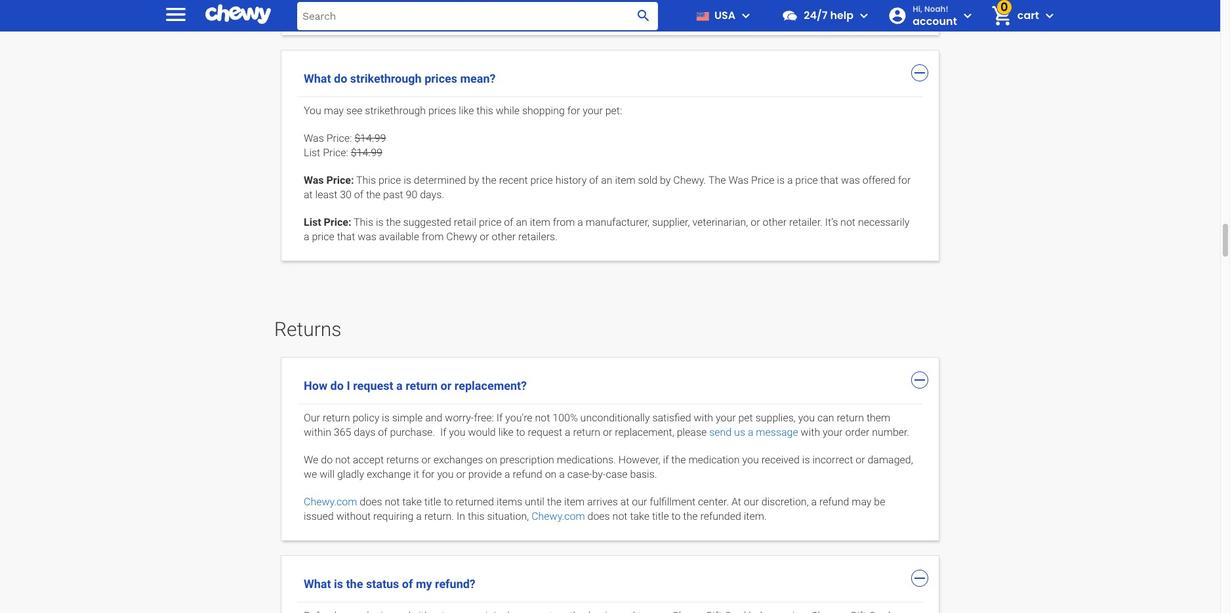 Task type: describe. For each thing, give the bounding box(es) containing it.
of inside this is the suggested retail price of an item from a manufacturer, supplier, veterinarian, or other retailer. it's not necessarily a price that was available from chewy or other retailers.
[[504, 216, 514, 228]]

your inside our return policy is simple and worry-free: if you're not 100% unconditionally satisfied with your pet supplies, you can return them within 365 days of purchase.
[[716, 411, 736, 424]]

to for returned
[[444, 495, 453, 508]]

refund inside we do not accept returns or exchanges on prescription medications. however, if the medication you received is incorrect or damaged, we will gladly exchange it for you or provide a refund on a
[[513, 468, 543, 480]]

1 horizontal spatial chewy.com link
[[532, 509, 585, 524]]

accept
[[353, 453, 384, 466]]

returns
[[274, 318, 342, 341]]

or right the returns
[[422, 453, 431, 466]]

cart menu image
[[1042, 8, 1058, 24]]

Search text field
[[297, 2, 659, 30]]

or down the unconditionally
[[603, 426, 613, 438]]

1 our from the left
[[632, 495, 648, 508]]

0 vertical spatial prices
[[425, 71, 458, 85]]

account menu image
[[960, 8, 976, 24]]

0 vertical spatial on
[[486, 453, 498, 466]]

.
[[367, 4, 369, 17]]

may inside 'does not take title to returned items until the item arrives at our fulfillment center. at our discretion, a refund may be issued without requiring a return. in this situation,'
[[852, 495, 872, 508]]

pet:
[[606, 104, 623, 117]]

menu image inside usa popup button
[[739, 8, 754, 24]]

what do strikethrough prices mean? element
[[297, 96, 924, 251]]

supplier,
[[653, 216, 690, 228]]

my
[[416, 577, 432, 591]]

price up past
[[379, 174, 401, 186]]

24/7 help link
[[777, 0, 854, 32]]

what for what is the status of my refund?
[[304, 577, 331, 591]]

retail
[[454, 216, 477, 228]]

0 vertical spatial strikethrough
[[350, 71, 422, 85]]

2 list from the top
[[304, 216, 321, 228]]

can
[[818, 411, 835, 424]]

or right the 'incorrect'
[[856, 453, 866, 466]]

was inside this price is determined by the recent price history of an item sold by chewy. the was price is a price that was offered for at least 30 of the past 90 days.
[[842, 174, 861, 186]]

90
[[406, 188, 418, 201]]

be
[[875, 495, 886, 508]]

purchase.
[[390, 426, 435, 438]]

not inside 'does not take title to returned items until the item arrives at our fulfillment center. at our discretion, a refund may be issued without requiring a return. in this situation,'
[[385, 495, 400, 508]]

it
[[414, 468, 419, 480]]

price up retailer.
[[796, 174, 818, 186]]

that inside this is the suggested retail price of an item from a manufacturer, supplier, veterinarian, or other retailer. it's not necessarily a price that was available from chewy or other retailers.
[[337, 230, 355, 243]]

a up simple
[[397, 379, 403, 392]]

return.
[[425, 510, 454, 522]]

a left case-
[[559, 468, 565, 480]]

a inside this price is determined by the recent price history of an item sold by chewy. the was price is a price that was offered for at least 30 of the past 90 days.
[[788, 174, 793, 186]]

do for we
[[321, 453, 333, 466]]

you down worry-
[[449, 426, 466, 438]]

discretion,
[[762, 495, 809, 508]]

center.
[[699, 495, 729, 508]]

requiring
[[374, 510, 414, 522]]

take for the
[[630, 510, 650, 522]]

returns
[[387, 453, 419, 466]]

supplies,
[[756, 411, 796, 424]]

was price:
[[304, 174, 354, 186]]

of right 30
[[354, 188, 364, 201]]

hi,
[[913, 3, 923, 14]]

your inside what do strikethrough prices mean? element
[[583, 104, 603, 117]]

you're
[[506, 411, 533, 424]]

cart
[[1018, 8, 1040, 23]]

this for was price:
[[356, 174, 376, 186]]

and
[[426, 411, 443, 424]]

0 horizontal spatial from
[[422, 230, 444, 243]]

available
[[379, 230, 419, 243]]

them
[[867, 411, 891, 424]]

by-
[[592, 468, 606, 480]]

would
[[468, 426, 496, 438]]

you may see strikethrough prices like this while shopping for your pet:
[[304, 104, 623, 117]]

within
[[304, 426, 331, 438]]

history
[[556, 174, 587, 186]]

recent
[[499, 174, 528, 186]]

offered
[[863, 174, 896, 186]]

suggested
[[403, 216, 452, 228]]

2 by from the left
[[660, 174, 671, 186]]

at inside this price is determined by the recent price history of an item sold by chewy. the was price is a price that was offered for at least 30 of the past 90 days.
[[304, 188, 313, 201]]

title for the
[[652, 510, 669, 522]]

0 vertical spatial chewy.com
[[304, 495, 357, 508]]

365
[[334, 426, 352, 438]]

today's deals .
[[304, 4, 369, 17]]

of right 'history'
[[590, 174, 599, 186]]

case
[[606, 468, 628, 480]]

today's deals link
[[304, 4, 367, 18]]

medications.
[[557, 453, 616, 466]]

1 horizontal spatial on
[[545, 468, 557, 480]]

order
[[846, 426, 870, 438]]

incorrect
[[813, 453, 854, 466]]

our
[[304, 411, 320, 424]]

do for what
[[334, 71, 348, 85]]

price
[[752, 174, 775, 186]]

deals
[[341, 4, 367, 17]]

while
[[496, 104, 520, 117]]

refunded
[[701, 510, 742, 522]]

is left 'status'
[[334, 577, 343, 591]]

we do not accept returns or exchanges on prescription medications. however, if the medication you received is incorrect or damaged, we will gladly exchange it for you or provide a refund on a
[[304, 453, 914, 480]]

without
[[337, 510, 371, 522]]

chewy home image
[[205, 0, 271, 29]]

received
[[762, 453, 800, 466]]

was price: $14.99 list price: $14.99
[[304, 132, 386, 159]]

2 our from the left
[[744, 495, 760, 508]]

is inside this is the suggested retail price of an item from a manufacturer, supplier, veterinarian, or other retailer. it's not necessarily a price that was available from chewy or other retailers.
[[376, 216, 384, 228]]

2 horizontal spatial your
[[823, 426, 843, 438]]

list inside was price: $14.99 list price: $14.99
[[304, 146, 321, 159]]

shopping
[[523, 104, 565, 117]]

mean?
[[461, 71, 496, 85]]

a down the list price:
[[304, 230, 310, 243]]

1 by from the left
[[469, 174, 480, 186]]

prescription
[[500, 453, 555, 466]]

we
[[304, 468, 317, 480]]

hi, noah! account
[[913, 3, 958, 29]]

account
[[913, 14, 958, 29]]

like inside how do i request a return or replacement? element
[[499, 426, 514, 438]]

you inside our return policy is simple and worry-free: if you're not 100% unconditionally satisfied with your pet supplies, you can return them within 365 days of purchase.
[[799, 411, 815, 424]]

1 horizontal spatial from
[[553, 216, 575, 228]]

0 vertical spatial for
[[568, 104, 581, 117]]

is right price
[[777, 174, 785, 186]]

of inside our return policy is simple and worry-free: if you're not 100% unconditionally satisfied with your pet supplies, you can return them within 365 days of purchase.
[[378, 426, 388, 438]]

price: up was price:
[[323, 146, 348, 159]]

is inside we do not accept returns or exchanges on prescription medications. however, if the medication you received is incorrect or damaged, we will gladly exchange it for you or provide a refund on a
[[803, 453, 810, 466]]

Product search field
[[297, 2, 659, 30]]

today's
[[304, 4, 339, 17]]

gladly
[[337, 468, 364, 480]]

price down the list price:
[[312, 230, 335, 243]]

price right recent
[[531, 174, 553, 186]]

simple
[[392, 411, 423, 424]]

case-
[[568, 468, 592, 480]]

an inside this is the suggested retail price of an item from a manufacturer, supplier, veterinarian, or other retailer. it's not necessarily a price that was available from chewy or other retailers.
[[516, 216, 528, 228]]

refund?
[[435, 577, 476, 591]]

price: for was price:
[[327, 174, 354, 186]]

not inside we do not accept returns or exchanges on prescription medications. however, if the medication you received is incorrect or damaged, we will gladly exchange it for you or provide a refund on a
[[335, 453, 350, 466]]

days
[[354, 426, 376, 438]]

or up "and"
[[441, 379, 452, 392]]

if you would like to request a return or replacement, please send us a message with your order number.
[[440, 426, 910, 438]]

return up "and"
[[406, 379, 438, 392]]

message
[[756, 426, 799, 438]]

a right discretion,
[[812, 495, 817, 508]]

an inside this price is determined by the recent price history of an item sold by chewy. the was price is a price that was offered for at least 30 of the past 90 days.
[[602, 174, 613, 186]]

item inside 'does not take title to returned items until the item arrives at our fulfillment center. at our discretion, a refund may be issued without requiring a return. in this situation,'
[[565, 495, 585, 508]]

situation,
[[487, 510, 529, 522]]

return up order
[[837, 411, 865, 424]]

basis.
[[631, 468, 658, 480]]

was inside this price is determined by the recent price history of an item sold by chewy. the was price is a price that was offered for at least 30 of the past 90 days.
[[729, 174, 749, 186]]

exchanges
[[434, 453, 483, 466]]

for inside this price is determined by the recent price history of an item sold by chewy. the was price is a price that was offered for at least 30 of the past 90 days.
[[898, 174, 911, 186]]

like inside what do strikethrough prices mean? element
[[459, 104, 474, 117]]

for inside we do not accept returns or exchanges on prescription medications. however, if the medication you received is incorrect or damaged, we will gladly exchange it for you or provide a refund on a
[[422, 468, 435, 480]]

issued
[[304, 510, 334, 522]]

determined
[[414, 174, 466, 186]]

does for does not take title to the refunded item.
[[588, 510, 610, 522]]

send
[[710, 426, 732, 438]]

24/7 help
[[804, 8, 854, 23]]



Task type: locate. For each thing, give the bounding box(es) containing it.
at inside 'does not take title to returned items until the item arrives at our fulfillment center. at our discretion, a refund may be issued without requiring a return. in this situation,'
[[621, 495, 630, 508]]

chewy
[[447, 230, 478, 243]]

what is the status of my refund?
[[304, 577, 476, 591]]

with
[[694, 411, 714, 424], [801, 426, 821, 438]]

price: for was price: $14.99 list price: $14.99
[[327, 132, 352, 144]]

chewy.com
[[304, 495, 357, 508], [532, 510, 585, 522]]

your left pet:
[[583, 104, 603, 117]]

not inside this is the suggested retail price of an item from a manufacturer, supplier, veterinarian, or other retailer. it's not necessarily a price that was available from chewy or other retailers.
[[841, 216, 856, 228]]

return
[[406, 379, 438, 392], [323, 411, 350, 424], [837, 411, 865, 424], [573, 426, 601, 438]]

0 vertical spatial from
[[553, 216, 575, 228]]

provide
[[469, 468, 502, 480]]

1 vertical spatial list
[[304, 216, 321, 228]]

what left 'status'
[[304, 577, 331, 591]]

title inside 'does not take title to returned items until the item arrives at our fulfillment center. at our discretion, a refund may be issued without requiring a return. in this situation,'
[[425, 495, 441, 508]]

or right chewy
[[480, 230, 490, 243]]

1 vertical spatial item
[[530, 216, 551, 228]]

item
[[615, 174, 636, 186], [530, 216, 551, 228], [565, 495, 585, 508]]

an up retailers.
[[516, 216, 528, 228]]

0 vertical spatial was
[[842, 174, 861, 186]]

does inside 'does not take title to returned items until the item arrives at our fulfillment center. at our discretion, a refund may be issued without requiring a return. in this situation,'
[[360, 495, 382, 508]]

2 horizontal spatial item
[[615, 174, 636, 186]]

0 vertical spatial does
[[360, 495, 382, 508]]

to up return.
[[444, 495, 453, 508]]

strikethrough down what do strikethrough prices mean? at the top left of the page
[[365, 104, 426, 117]]

if right free:
[[497, 411, 503, 424]]

on down prescription
[[545, 468, 557, 480]]

what for what do strikethrough prices mean?
[[304, 71, 331, 85]]

list down least at the top
[[304, 216, 321, 228]]

may inside what do strikethrough prices mean? element
[[324, 104, 344, 117]]

this inside what do strikethrough prices mean? element
[[477, 104, 494, 117]]

replacement,
[[615, 426, 675, 438]]

a down 100%
[[565, 426, 571, 438]]

however,
[[619, 453, 661, 466]]

1 what from the top
[[304, 71, 331, 85]]

of left my
[[402, 577, 413, 591]]

this down returned
[[468, 510, 485, 522]]

retailers.
[[519, 230, 558, 243]]

1 vertical spatial strikethrough
[[365, 104, 426, 117]]

0 horizontal spatial our
[[632, 495, 648, 508]]

with inside our return policy is simple and worry-free: if you're not 100% unconditionally satisfied with your pet supplies, you can return them within 365 days of purchase.
[[694, 411, 714, 424]]

usa button
[[691, 0, 754, 32]]

was for was price:
[[304, 174, 324, 186]]

chewy.com link up issued at the left of page
[[304, 495, 357, 509]]

prices inside what do strikethrough prices mean? element
[[429, 104, 457, 117]]

take inside 'does not take title to returned items until the item arrives at our fulfillment center. at our discretion, a refund may be issued without requiring a return. in this situation,'
[[403, 495, 422, 508]]

of
[[590, 174, 599, 186], [354, 188, 364, 201], [504, 216, 514, 228], [378, 426, 388, 438], [402, 577, 413, 591]]

other left retailers.
[[492, 230, 516, 243]]

0 vertical spatial item
[[615, 174, 636, 186]]

this left while at the left top
[[477, 104, 494, 117]]

necessarily
[[859, 216, 910, 228]]

1 horizontal spatial does
[[588, 510, 610, 522]]

does not take title to the refunded item.
[[588, 510, 767, 522]]

1 vertical spatial from
[[422, 230, 444, 243]]

menu image right usa
[[739, 8, 754, 24]]

was for was price: $14.99 list price: $14.99
[[304, 132, 324, 144]]

1 vertical spatial may
[[852, 495, 872, 508]]

do up will
[[321, 453, 333, 466]]

items
[[497, 495, 523, 508]]

1 horizontal spatial refund
[[820, 495, 850, 508]]

this right the list price:
[[354, 216, 374, 228]]

title down fulfillment
[[652, 510, 669, 522]]

0 horizontal spatial title
[[425, 495, 441, 508]]

30
[[340, 188, 352, 201]]

1 vertical spatial request
[[528, 426, 563, 438]]

does for does not take title to returned items until the item arrives at our fulfillment center. at our discretion, a refund may be issued without requiring a return. in this situation,
[[360, 495, 382, 508]]

1 vertical spatial does
[[588, 510, 610, 522]]

that down the list price:
[[337, 230, 355, 243]]

1 horizontal spatial was
[[842, 174, 861, 186]]

0 horizontal spatial your
[[583, 104, 603, 117]]

0 vertical spatial your
[[583, 104, 603, 117]]

returned
[[456, 495, 494, 508]]

price: down 30
[[324, 216, 352, 228]]

fulfillment
[[650, 495, 696, 508]]

the
[[482, 174, 497, 186], [366, 188, 381, 201], [386, 216, 401, 228], [672, 453, 686, 466], [547, 495, 562, 508], [684, 510, 698, 522], [346, 577, 363, 591]]

price: down see
[[327, 132, 352, 144]]

list price:
[[304, 216, 352, 228]]

this inside 'does not take title to returned items until the item arrives at our fulfillment center. at our discretion, a refund may be issued without requiring a return. in this situation,'
[[468, 510, 485, 522]]

the down fulfillment
[[684, 510, 698, 522]]

chewy.com link down until
[[532, 509, 585, 524]]

is up 90
[[404, 174, 412, 186]]

not up "requiring"
[[385, 495, 400, 508]]

the right until
[[547, 495, 562, 508]]

item inside this price is determined by the recent price history of an item sold by chewy. the was price is a price that was offered for at least 30 of the past 90 days.
[[615, 174, 636, 186]]

0 horizontal spatial chewy.com
[[304, 495, 357, 508]]

0 vertical spatial this
[[356, 174, 376, 186]]

exchange
[[367, 468, 411, 480]]

for right offered
[[898, 174, 911, 186]]

0 horizontal spatial with
[[694, 411, 714, 424]]

to for the
[[672, 510, 681, 522]]

1 vertical spatial an
[[516, 216, 528, 228]]

is up available
[[376, 216, 384, 228]]

0 vertical spatial to
[[516, 426, 526, 438]]

menu image left chewy home image
[[163, 1, 189, 27]]

this right was price:
[[356, 174, 376, 186]]

your
[[583, 104, 603, 117], [716, 411, 736, 424], [823, 426, 843, 438]]

item down case-
[[565, 495, 585, 508]]

0 horizontal spatial to
[[444, 495, 453, 508]]

if inside our return policy is simple and worry-free: if you're not 100% unconditionally satisfied with your pet supplies, you can return them within 365 days of purchase.
[[497, 411, 503, 424]]

title for returned
[[425, 495, 441, 508]]

0 vertical spatial other
[[763, 216, 787, 228]]

or
[[751, 216, 761, 228], [480, 230, 490, 243], [441, 379, 452, 392], [603, 426, 613, 438], [422, 453, 431, 466], [856, 453, 866, 466], [457, 468, 466, 480]]

0 horizontal spatial was
[[358, 230, 377, 243]]

this is the suggested retail price of an item from a manufacturer, supplier, veterinarian, or other retailer. it's not necessarily a price that was available from chewy or other retailers.
[[304, 216, 910, 243]]

with up please
[[694, 411, 714, 424]]

do
[[334, 71, 348, 85], [331, 379, 344, 392], [321, 453, 333, 466]]

not right it's
[[841, 216, 856, 228]]

by right 'determined' at top left
[[469, 174, 480, 186]]

0 horizontal spatial does
[[360, 495, 382, 508]]

until
[[525, 495, 545, 508]]

to down you're
[[516, 426, 526, 438]]

does
[[360, 495, 382, 508], [588, 510, 610, 522]]

0 vertical spatial $14.99
[[355, 132, 386, 144]]

list
[[304, 146, 321, 159], [304, 216, 321, 228]]

unconditionally
[[581, 411, 650, 424]]

take down basis.
[[630, 510, 650, 522]]

to inside 'does not take title to returned items until the item arrives at our fulfillment center. at our discretion, a refund may be issued without requiring a return. in this situation,'
[[444, 495, 453, 508]]

100%
[[553, 411, 578, 424]]

noah!
[[925, 3, 949, 14]]

1 list from the top
[[304, 146, 321, 159]]

help
[[831, 8, 854, 23]]

the left past
[[366, 188, 381, 201]]

1 vertical spatial with
[[801, 426, 821, 438]]

this inside this price is determined by the recent price history of an item sold by chewy. the was price is a price that was offered for at least 30 of the past 90 days.
[[356, 174, 376, 186]]

by right sold
[[660, 174, 671, 186]]

0 horizontal spatial by
[[469, 174, 480, 186]]

0 vertical spatial may
[[324, 104, 344, 117]]

a left manufacturer,
[[578, 216, 584, 228]]

does up 'without'
[[360, 495, 382, 508]]

0 horizontal spatial that
[[337, 230, 355, 243]]

1 vertical spatial this
[[354, 216, 374, 228]]

the up available
[[386, 216, 401, 228]]

for
[[568, 104, 581, 117], [898, 174, 911, 186], [422, 468, 435, 480]]

what up you
[[304, 71, 331, 85]]

veterinarian,
[[693, 216, 749, 228]]

1 vertical spatial do
[[331, 379, 344, 392]]

2 vertical spatial item
[[565, 495, 585, 508]]

1 vertical spatial to
[[444, 495, 453, 508]]

1 horizontal spatial like
[[499, 426, 514, 438]]

like
[[459, 104, 474, 117], [499, 426, 514, 438]]

or right veterinarian,
[[751, 216, 761, 228]]

your down can
[[823, 426, 843, 438]]

1 vertical spatial on
[[545, 468, 557, 480]]

2 what from the top
[[304, 577, 331, 591]]

you
[[799, 411, 815, 424], [449, 426, 466, 438], [743, 453, 759, 466], [437, 468, 454, 480]]

refund down prescription
[[513, 468, 543, 480]]

not left 100%
[[535, 411, 550, 424]]

1 horizontal spatial by
[[660, 174, 671, 186]]

1 horizontal spatial menu image
[[739, 8, 754, 24]]

a right the provide
[[505, 468, 510, 480]]

1 vertical spatial was
[[358, 230, 377, 243]]

was inside this is the suggested retail price of an item from a manufacturer, supplier, veterinarian, or other retailer. it's not necessarily a price that was available from chewy or other retailers.
[[358, 230, 377, 243]]

pet
[[739, 411, 753, 424]]

our up item.
[[744, 495, 760, 508]]

worry-
[[445, 411, 474, 424]]

is
[[404, 174, 412, 186], [777, 174, 785, 186], [376, 216, 384, 228], [382, 411, 390, 424], [803, 453, 810, 466], [334, 577, 343, 591]]

see
[[347, 104, 363, 117]]

what do strikethrough prices mean?
[[304, 71, 496, 85]]

0 horizontal spatial like
[[459, 104, 474, 117]]

0 horizontal spatial chewy.com link
[[304, 495, 357, 509]]

0 vertical spatial if
[[497, 411, 503, 424]]

we
[[304, 453, 319, 466]]

days.
[[420, 188, 444, 201]]

manufacturer,
[[586, 216, 650, 228]]

the left 'status'
[[346, 577, 363, 591]]

the left recent
[[482, 174, 497, 186]]

request right i
[[353, 379, 394, 392]]

menu image
[[163, 1, 189, 27], [739, 8, 754, 24]]

0 vertical spatial an
[[602, 174, 613, 186]]

1 vertical spatial for
[[898, 174, 911, 186]]

return up 365
[[323, 411, 350, 424]]

this
[[477, 104, 494, 117], [468, 510, 485, 522]]

to
[[516, 426, 526, 438], [444, 495, 453, 508], [672, 510, 681, 522]]

1 horizontal spatial to
[[516, 426, 526, 438]]

0 vertical spatial what
[[304, 71, 331, 85]]

an
[[602, 174, 613, 186], [516, 216, 528, 228]]

the inside 'does not take title to returned items until the item arrives at our fulfillment center. at our discretion, a refund may be issued without requiring a return. in this situation,'
[[547, 495, 562, 508]]

1 horizontal spatial our
[[744, 495, 760, 508]]

1 vertical spatial if
[[440, 426, 447, 438]]

is right received
[[803, 453, 810, 466]]

0 vertical spatial like
[[459, 104, 474, 117]]

was inside was price: $14.99 list price: $14.99
[[304, 132, 324, 144]]

arrives
[[588, 495, 618, 508]]

0 horizontal spatial menu image
[[163, 1, 189, 27]]

if
[[663, 453, 669, 466]]

0 horizontal spatial for
[[422, 468, 435, 480]]

submit search image
[[636, 8, 652, 24]]

with down can
[[801, 426, 821, 438]]

please
[[677, 426, 707, 438]]

0 horizontal spatial may
[[324, 104, 344, 117]]

0 vertical spatial do
[[334, 71, 348, 85]]

1 vertical spatial this
[[468, 510, 485, 522]]

item up retailers.
[[530, 216, 551, 228]]

1 vertical spatial take
[[630, 510, 650, 522]]

0 vertical spatial take
[[403, 495, 422, 508]]

how do i request a return or replacement?
[[304, 379, 527, 392]]

policy
[[353, 411, 380, 424]]

in
[[457, 510, 466, 522]]

0 horizontal spatial an
[[516, 216, 528, 228]]

like down you're
[[499, 426, 514, 438]]

2 vertical spatial for
[[422, 468, 435, 480]]

1 horizontal spatial for
[[568, 104, 581, 117]]

not down arrives
[[613, 510, 628, 522]]

1 horizontal spatial chewy.com
[[532, 510, 585, 522]]

item.
[[744, 510, 767, 522]]

how do i request a return or replacement? element
[[297, 403, 924, 530]]

our return policy is simple and worry-free: if you're not 100% unconditionally satisfied with your pet supplies, you can return them within 365 days of purchase.
[[304, 411, 891, 438]]

2 vertical spatial do
[[321, 453, 333, 466]]

take for returned
[[403, 495, 422, 508]]

price right retail
[[479, 216, 502, 228]]

does not take title to returned items until the item arrives at our fulfillment center. at our discretion, a refund may be issued without requiring a return. in this situation,
[[304, 495, 886, 522]]

this inside this is the suggested retail price of an item from a manufacturer, supplier, veterinarian, or other retailer. it's not necessarily a price that was available from chewy or other retailers.
[[354, 216, 374, 228]]

at right arrives
[[621, 495, 630, 508]]

item inside this is the suggested retail price of an item from a manufacturer, supplier, veterinarian, or other retailer. it's not necessarily a price that was available from chewy or other retailers.
[[530, 216, 551, 228]]

a right us
[[748, 426, 754, 438]]

was down you
[[304, 132, 324, 144]]

replacement?
[[455, 379, 527, 392]]

1 horizontal spatial item
[[565, 495, 585, 508]]

this for list price:
[[354, 216, 374, 228]]

1 vertical spatial $14.99
[[351, 146, 383, 159]]

how
[[304, 379, 328, 392]]

the right if
[[672, 453, 686, 466]]

do up see
[[334, 71, 348, 85]]

0 horizontal spatial refund
[[513, 468, 543, 480]]

status
[[366, 577, 399, 591]]

0 vertical spatial request
[[353, 379, 394, 392]]

2 vertical spatial to
[[672, 510, 681, 522]]

the inside we do not accept returns or exchanges on prescription medications. however, if the medication you received is incorrect or damaged, we will gladly exchange it for you or provide a refund on a
[[672, 453, 686, 466]]

2 horizontal spatial for
[[898, 174, 911, 186]]

case-by-case basis.
[[568, 468, 658, 480]]

like down mean?
[[459, 104, 474, 117]]

of down recent
[[504, 216, 514, 228]]

help menu image
[[857, 8, 873, 24]]

is right policy
[[382, 411, 390, 424]]

not inside our return policy is simple and worry-free: if you're not 100% unconditionally satisfied with your pet supplies, you can return them within 365 days of purchase.
[[535, 411, 550, 424]]

1 horizontal spatial your
[[716, 411, 736, 424]]

1 horizontal spatial if
[[497, 411, 503, 424]]

0 horizontal spatial item
[[530, 216, 551, 228]]

0 vertical spatial at
[[304, 188, 313, 201]]

you down exchanges
[[437, 468, 454, 480]]

was left available
[[358, 230, 377, 243]]

do for how
[[331, 379, 344, 392]]

send us a message link
[[710, 425, 799, 440]]

by
[[469, 174, 480, 186], [660, 174, 671, 186]]

of right the "days"
[[378, 426, 388, 438]]

from
[[553, 216, 575, 228], [422, 230, 444, 243]]

0 vertical spatial this
[[477, 104, 494, 117]]

chewy support image
[[782, 7, 799, 24]]

that up it's
[[821, 174, 839, 186]]

chewy.com down until
[[532, 510, 585, 522]]

if down "and"
[[440, 426, 447, 438]]

do inside we do not accept returns or exchanges on prescription medications. however, if the medication you received is incorrect or damaged, we will gladly exchange it for you or provide a refund on a
[[321, 453, 333, 466]]

to for request
[[516, 426, 526, 438]]

a left return.
[[416, 510, 422, 522]]

0 vertical spatial that
[[821, 174, 839, 186]]

not up gladly
[[335, 453, 350, 466]]

1 horizontal spatial an
[[602, 174, 613, 186]]

return down 100%
[[573, 426, 601, 438]]

1 vertical spatial prices
[[429, 104, 457, 117]]

you down send us a message "link"
[[743, 453, 759, 466]]

for right it
[[422, 468, 435, 480]]

1 horizontal spatial request
[[528, 426, 563, 438]]

price: for list price:
[[324, 216, 352, 228]]

does down arrives
[[588, 510, 610, 522]]

this
[[356, 174, 376, 186], [354, 216, 374, 228]]

a right price
[[788, 174, 793, 186]]

2 vertical spatial your
[[823, 426, 843, 438]]

is inside our return policy is simple and worry-free: if you're not 100% unconditionally satisfied with your pet supplies, you can return them within 365 days of purchase.
[[382, 411, 390, 424]]

1 vertical spatial title
[[652, 510, 669, 522]]

24/7
[[804, 8, 828, 23]]

was right the
[[729, 174, 749, 186]]

take up "requiring"
[[403, 495, 422, 508]]

on up the provide
[[486, 453, 498, 466]]

the inside this is the suggested retail price of an item from a manufacturer, supplier, veterinarian, or other retailer. it's not necessarily a price that was available from chewy or other retailers.
[[386, 216, 401, 228]]

0 horizontal spatial request
[[353, 379, 394, 392]]

that inside this price is determined by the recent price history of an item sold by chewy. the was price is a price that was offered for at least 30 of the past 90 days.
[[821, 174, 839, 186]]

other
[[763, 216, 787, 228], [492, 230, 516, 243]]

an right 'history'
[[602, 174, 613, 186]]

was
[[842, 174, 861, 186], [358, 230, 377, 243]]

1 horizontal spatial that
[[821, 174, 839, 186]]

0 vertical spatial title
[[425, 495, 441, 508]]

0 horizontal spatial other
[[492, 230, 516, 243]]

cart link
[[987, 0, 1040, 32]]

other left retailer.
[[763, 216, 787, 228]]

refund inside 'does not take title to returned items until the item arrives at our fulfillment center. at our discretion, a refund may be issued without requiring a return. in this situation,'
[[820, 495, 850, 508]]

1 horizontal spatial take
[[630, 510, 650, 522]]

items image
[[991, 4, 1014, 27]]

may left be
[[852, 495, 872, 508]]

1 vertical spatial at
[[621, 495, 630, 508]]

1 horizontal spatial at
[[621, 495, 630, 508]]

from down 'suggested'
[[422, 230, 444, 243]]

1 horizontal spatial title
[[652, 510, 669, 522]]

item left sold
[[615, 174, 636, 186]]

was left offered
[[842, 174, 861, 186]]

this price is determined by the recent price history of an item sold by chewy. the was price is a price that was offered for at least 30 of the past 90 days.
[[304, 174, 911, 201]]

1 vertical spatial what
[[304, 577, 331, 591]]

or down exchanges
[[457, 468, 466, 480]]

that
[[821, 174, 839, 186], [337, 230, 355, 243]]

1 vertical spatial chewy.com
[[532, 510, 585, 522]]

1 horizontal spatial other
[[763, 216, 787, 228]]



Task type: vqa. For each thing, say whether or not it's contained in the screenshot.
EXCHANGES
yes



